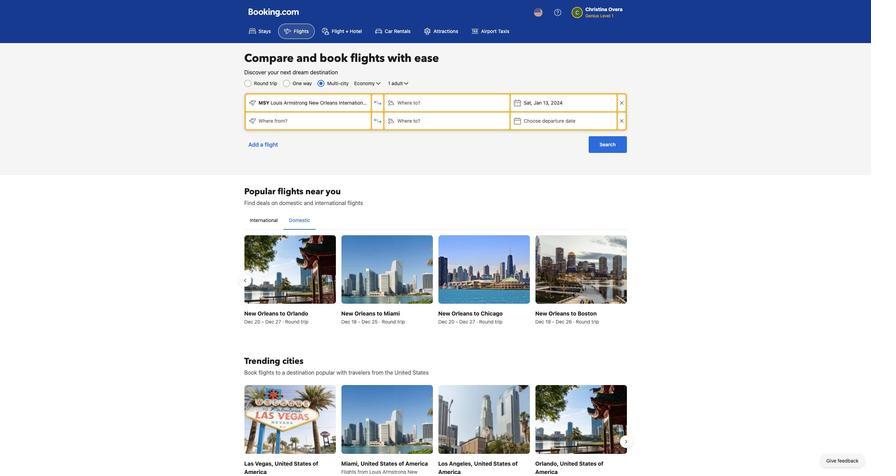 Task type: vqa. For each thing, say whether or not it's contained in the screenshot.
Las Vegas image
no



Task type: locate. For each thing, give the bounding box(es) containing it.
a inside trending cities book flights to a destination popular with travelers from the united states
[[282, 370, 285, 376]]

20 inside 'new orleans to chicago dec 20 - dec 27 · round trip'
[[449, 319, 454, 325]]

of inside miami, united states of america link
[[399, 461, 404, 467]]

with inside compare and book flights with ease discover your next dream destination
[[388, 51, 412, 66]]

trip for new orleans to orlando
[[301, 319, 308, 325]]

1
[[612, 13, 614, 18], [388, 80, 390, 86]]

new inside 'new orleans to chicago dec 20 - dec 27 · round trip'
[[438, 311, 450, 317]]

· for chicago
[[476, 319, 478, 325]]

1 vertical spatial and
[[304, 200, 313, 206]]

0 vertical spatial with
[[388, 51, 412, 66]]

where to?
[[397, 100, 420, 106], [397, 118, 420, 124]]

to up the 25
[[377, 311, 382, 317]]

1 - from the left
[[262, 319, 264, 325]]

26
[[566, 319, 572, 325]]

trip inside the new orleans to miami dec 18 - dec 25 · round trip
[[397, 319, 405, 325]]

international down deals
[[250, 217, 278, 223]]

to left chicago
[[474, 311, 479, 317]]

new orleans to orlando image
[[244, 235, 336, 304]]

to for chicago
[[474, 311, 479, 317]]

0 vertical spatial to?
[[413, 100, 420, 106]]

your
[[268, 69, 279, 75]]

las vegas, united states of america image
[[244, 385, 336, 454]]

sat, jan 13, 2024 button
[[511, 95, 616, 111]]

where to? inside dropdown button
[[397, 100, 420, 106]]

round trip
[[254, 80, 277, 86]]

2 to? from the top
[[413, 118, 420, 124]]

united right the
[[395, 370, 411, 376]]

1 vertical spatial where to?
[[397, 118, 420, 124]]

christina
[[585, 6, 607, 12]]

america
[[405, 461, 428, 467], [244, 469, 267, 474], [438, 469, 461, 474], [535, 469, 558, 474]]

america down orlando,
[[535, 469, 558, 474]]

- for new orleans to orlando
[[262, 319, 264, 325]]

flights up economy at the top of the page
[[350, 51, 385, 66]]

united inside los angeles, united states of america
[[474, 461, 492, 467]]

orleans for new orleans to orlando
[[258, 311, 279, 317]]

trending
[[244, 356, 280, 367]]

0 horizontal spatial 1
[[388, 80, 390, 86]]

from
[[372, 370, 383, 376]]

chicago
[[481, 311, 503, 317]]

trip down orlando
[[301, 319, 308, 325]]

·
[[282, 319, 284, 325], [379, 319, 380, 325], [476, 319, 478, 325], [573, 319, 575, 325]]

give feedback
[[826, 458, 859, 464]]

1 horizontal spatial with
[[388, 51, 412, 66]]

1 vertical spatial a
[[282, 370, 285, 376]]

trip inside new orleans to orlando dec 20 - dec 27 · round trip
[[301, 319, 308, 325]]

united right angeles,
[[474, 461, 492, 467]]

car
[[385, 28, 393, 34]]

2 region from the top
[[239, 383, 632, 474]]

flights right international
[[347, 200, 363, 206]]

1 left adult
[[388, 80, 390, 86]]

international
[[339, 100, 367, 106], [250, 217, 278, 223]]

trip inside 'new orleans to boston dec 19 - dec 26 · round trip'
[[592, 319, 599, 325]]

· for orlando
[[282, 319, 284, 325]]

to inside 'new orleans to chicago dec 20 - dec 27 · round trip'
[[474, 311, 479, 317]]

trip down miami
[[397, 319, 405, 325]]

1 vertical spatial to?
[[413, 118, 420, 124]]

20 inside new orleans to orlando dec 20 - dec 27 · round trip
[[254, 319, 260, 325]]

travelers
[[349, 370, 370, 376]]

27 inside 'new orleans to chicago dec 20 - dec 27 · round trip'
[[470, 319, 475, 325]]

4 · from the left
[[573, 319, 575, 325]]

where to? for sat, jan 13, 2024
[[397, 100, 420, 106]]

4 - from the left
[[552, 319, 554, 325]]

-
[[262, 319, 264, 325], [358, 319, 360, 325], [456, 319, 458, 325], [552, 319, 554, 325]]

you
[[326, 186, 341, 198]]

united right vegas,
[[275, 461, 293, 467]]

1 region from the top
[[239, 233, 632, 328]]

- for new orleans to chicago
[[456, 319, 458, 325]]

1 vertical spatial airport
[[368, 100, 384, 106]]

- for new orleans to miami
[[358, 319, 360, 325]]

angeles,
[[449, 461, 473, 467]]

to left orlando
[[280, 311, 285, 317]]

airport inside airport taxis link
[[481, 28, 497, 34]]

1 vertical spatial international
[[250, 217, 278, 223]]

orleans inside 'new orleans to chicago dec 20 - dec 27 · round trip'
[[452, 311, 473, 317]]

orleans left chicago
[[452, 311, 473, 317]]

1 of from the left
[[313, 461, 318, 467]]

region
[[239, 233, 632, 328], [239, 383, 632, 474]]

27 for orlando
[[275, 319, 281, 325]]

airport down economy at the top of the page
[[368, 100, 384, 106]]

0 vertical spatial 1
[[612, 13, 614, 18]]

states
[[413, 370, 429, 376], [294, 461, 311, 467], [380, 461, 397, 467], [493, 461, 511, 467], [579, 461, 597, 467]]

0 vertical spatial region
[[239, 233, 632, 328]]

of inside los angeles, united states of america
[[512, 461, 518, 467]]

flights down trending
[[259, 370, 274, 376]]

1 horizontal spatial 1
[[612, 13, 614, 18]]

boston
[[578, 311, 597, 317]]

and up dream
[[296, 51, 317, 66]]

7 dec from the left
[[535, 319, 544, 325]]

book
[[244, 370, 257, 376]]

18
[[352, 319, 357, 325]]

america left los
[[405, 461, 428, 467]]

2 where to? from the top
[[397, 118, 420, 124]]

states inside las vegas, united states of america
[[294, 461, 311, 467]]

0 horizontal spatial airport
[[368, 100, 384, 106]]

0 vertical spatial where to?
[[397, 100, 420, 106]]

destination inside trending cities book flights to a destination popular with travelers from the united states
[[287, 370, 314, 376]]

flight + hotel
[[332, 28, 362, 34]]

las vegas, united states of america
[[244, 461, 318, 474]]

destination
[[310, 69, 338, 75], [287, 370, 314, 376]]

round down orlando
[[285, 319, 300, 325]]

round down chicago
[[479, 319, 494, 325]]

search
[[600, 142, 616, 147]]

1 vertical spatial 1
[[388, 80, 390, 86]]

0 horizontal spatial international
[[250, 217, 278, 223]]

round down miami
[[382, 319, 396, 325]]

united right miami,
[[361, 461, 379, 467]]

0 vertical spatial destination
[[310, 69, 338, 75]]

new inside 'new orleans to boston dec 19 - dec 26 · round trip'
[[535, 311, 547, 317]]

2 27 from the left
[[470, 319, 475, 325]]

orleans for new orleans to boston
[[549, 311, 570, 317]]

to inside trending cities book flights to a destination popular with travelers from the united states
[[276, 370, 281, 376]]

where
[[397, 100, 412, 106], [259, 118, 273, 124], [397, 118, 412, 124]]

new orleans to chicago image
[[438, 235, 530, 304]]

· inside 'new orleans to chicago dec 20 - dec 27 · round trip'
[[476, 319, 478, 325]]

to down trending
[[276, 370, 281, 376]]

dream
[[293, 69, 309, 75]]

0 horizontal spatial 27
[[275, 319, 281, 325]]

america down los
[[438, 469, 461, 474]]

a
[[260, 142, 263, 148], [282, 370, 285, 376]]

to inside 'new orleans to boston dec 19 - dec 26 · round trip'
[[571, 311, 576, 317]]

where for choose departure date
[[397, 118, 412, 124]]

sat, jan 13, 2024
[[524, 100, 563, 106]]

orleans left orlando
[[258, 311, 279, 317]]

orleans up 26 in the right bottom of the page
[[549, 311, 570, 317]]

msy louis armstrong new orleans international airport
[[259, 100, 384, 106]]

0 horizontal spatial a
[[260, 142, 263, 148]]

- inside 'new orleans to boston dec 19 - dec 26 · round trip'
[[552, 319, 554, 325]]

new inside new orleans to orlando dec 20 - dec 27 · round trip
[[244, 311, 256, 317]]

with right the popular
[[337, 370, 347, 376]]

orleans inside new orleans to orlando dec 20 - dec 27 · round trip
[[258, 311, 279, 317]]

orlando, united states of america
[[535, 461, 603, 474]]

where to? inside popup button
[[397, 118, 420, 124]]

city
[[341, 80, 349, 86]]

trip for new orleans to miami
[[397, 319, 405, 325]]

a right add in the top of the page
[[260, 142, 263, 148]]

1 horizontal spatial 20
[[449, 319, 454, 325]]

adult
[[392, 80, 403, 86]]

1 inside christina overa genius level 1
[[612, 13, 614, 18]]

to? for sat, jan 13, 2024
[[413, 100, 420, 106]]

- inside 'new orleans to chicago dec 20 - dec 27 · round trip'
[[456, 319, 458, 325]]

the
[[385, 370, 393, 376]]

- inside the new orleans to miami dec 18 - dec 25 · round trip
[[358, 319, 360, 325]]

2 dec from the left
[[265, 319, 274, 325]]

to inside new orleans to orlando dec 20 - dec 27 · round trip
[[280, 311, 285, 317]]

trip down boston
[[592, 319, 599, 325]]

round for new orleans to miami
[[382, 319, 396, 325]]

to for boston
[[571, 311, 576, 317]]

to inside the new orleans to miami dec 18 - dec 25 · round trip
[[377, 311, 382, 317]]

destination down cities
[[287, 370, 314, 376]]

tab list
[[244, 211, 627, 230]]

· for boston
[[573, 319, 575, 325]]

round down discover
[[254, 80, 268, 86]]

next
[[280, 69, 291, 75]]

compare and book flights with ease discover your next dream destination
[[244, 51, 439, 75]]

armstrong
[[284, 100, 308, 106]]

and down near at the top left of the page
[[304, 200, 313, 206]]

add a flight
[[248, 142, 278, 148]]

· for miami
[[379, 319, 380, 325]]

search button
[[589, 136, 627, 153]]

round inside 'new orleans to boston dec 19 - dec 26 · round trip'
[[576, 319, 590, 325]]

with up adult
[[388, 51, 412, 66]]

way
[[303, 80, 312, 86]]

where inside popup button
[[397, 118, 412, 124]]

1 vertical spatial destination
[[287, 370, 314, 376]]

27 for chicago
[[470, 319, 475, 325]]

- inside new orleans to orlando dec 20 - dec 27 · round trip
[[262, 319, 264, 325]]

airport taxis
[[481, 28, 509, 34]]

miami
[[384, 311, 400, 317]]

2 20 from the left
[[449, 319, 454, 325]]

destination inside compare and book flights with ease discover your next dream destination
[[310, 69, 338, 75]]

· inside the new orleans to miami dec 18 - dec 25 · round trip
[[379, 319, 380, 325]]

1 down overa
[[612, 13, 614, 18]]

0 vertical spatial and
[[296, 51, 317, 66]]

orleans inside the new orleans to miami dec 18 - dec 25 · round trip
[[355, 311, 376, 317]]

0 horizontal spatial 20
[[254, 319, 260, 325]]

0 vertical spatial a
[[260, 142, 263, 148]]

round inside the new orleans to miami dec 18 - dec 25 · round trip
[[382, 319, 396, 325]]

2 of from the left
[[399, 461, 404, 467]]

round inside 'new orleans to chicago dec 20 - dec 27 · round trip'
[[479, 319, 494, 325]]

domestic button
[[283, 211, 316, 230]]

to?
[[413, 100, 420, 106], [413, 118, 420, 124]]

to? inside popup button
[[413, 118, 420, 124]]

3 · from the left
[[476, 319, 478, 325]]

to up 26 in the right bottom of the page
[[571, 311, 576, 317]]

round down boston
[[576, 319, 590, 325]]

1 horizontal spatial airport
[[481, 28, 497, 34]]

airport left taxis in the top right of the page
[[481, 28, 497, 34]]

new for new orleans to chicago
[[438, 311, 450, 317]]

new for new orleans to miami
[[341, 311, 353, 317]]

and
[[296, 51, 317, 66], [304, 200, 313, 206]]

add
[[248, 142, 259, 148]]

4 of from the left
[[598, 461, 603, 467]]

3 of from the left
[[512, 461, 518, 467]]

2 - from the left
[[358, 319, 360, 325]]

1 20 from the left
[[254, 319, 260, 325]]

1 horizontal spatial 27
[[470, 319, 475, 325]]

1 vertical spatial region
[[239, 383, 632, 474]]

0 horizontal spatial with
[[337, 370, 347, 376]]

- for new orleans to boston
[[552, 319, 554, 325]]

where for sat, jan 13, 2024
[[397, 100, 412, 106]]

20
[[254, 319, 260, 325], [449, 319, 454, 325]]

choose departure date
[[524, 118, 575, 124]]

of inside las vegas, united states of america
[[313, 461, 318, 467]]

1 27 from the left
[[275, 319, 281, 325]]

2 · from the left
[[379, 319, 380, 325]]

0 vertical spatial airport
[[481, 28, 497, 34]]

trip for new orleans to chicago
[[495, 319, 502, 325]]

to
[[280, 311, 285, 317], [377, 311, 382, 317], [474, 311, 479, 317], [571, 311, 576, 317], [276, 370, 281, 376]]

1 · from the left
[[282, 319, 284, 325]]

orlando, united states of america link
[[535, 385, 627, 474]]

multi-city
[[327, 80, 349, 86]]

1 where to? from the top
[[397, 100, 420, 106]]

and inside popular flights near you find deals on domestic and international flights
[[304, 200, 313, 206]]

a down cities
[[282, 370, 285, 376]]

booking.com logo image
[[248, 8, 299, 17], [248, 8, 299, 17]]

united inside trending cities book flights to a destination popular with travelers from the united states
[[395, 370, 411, 376]]

3 - from the left
[[456, 319, 458, 325]]

orleans up the 25
[[355, 311, 376, 317]]

new orleans to boston image
[[535, 235, 627, 304]]

0 vertical spatial international
[[339, 100, 367, 106]]

jan
[[534, 100, 542, 106]]

genius
[[585, 13, 599, 18]]

new inside the new orleans to miami dec 18 - dec 25 · round trip
[[341, 311, 353, 317]]

america inside 'orlando, united states of america'
[[535, 469, 558, 474]]

christina overa genius level 1
[[585, 6, 623, 18]]

region containing las vegas, united states of america
[[239, 383, 632, 474]]

· inside 'new orleans to boston dec 19 - dec 26 · round trip'
[[573, 319, 575, 325]]

trip down chicago
[[495, 319, 502, 325]]

27
[[275, 319, 281, 325], [470, 319, 475, 325]]

america down las
[[244, 469, 267, 474]]

los
[[438, 461, 448, 467]]

round inside new orleans to orlando dec 20 - dec 27 · round trip
[[285, 319, 300, 325]]

vegas,
[[255, 461, 273, 467]]

· inside new orleans to orlando dec 20 - dec 27 · round trip
[[282, 319, 284, 325]]

1 to? from the top
[[413, 100, 420, 106]]

find
[[244, 200, 255, 206]]

united right orlando,
[[560, 461, 578, 467]]

orleans inside 'new orleans to boston dec 19 - dec 26 · round trip'
[[549, 311, 570, 317]]

destination up multi-
[[310, 69, 338, 75]]

level
[[600, 13, 610, 18]]

to? inside dropdown button
[[413, 100, 420, 106]]

international down city
[[339, 100, 367, 106]]

trip inside 'new orleans to chicago dec 20 - dec 27 · round trip'
[[495, 319, 502, 325]]

1 vertical spatial with
[[337, 370, 347, 376]]

from?
[[275, 118, 287, 124]]

27 inside new orleans to orlando dec 20 - dec 27 · round trip
[[275, 319, 281, 325]]

1 horizontal spatial a
[[282, 370, 285, 376]]



Task type: describe. For each thing, give the bounding box(es) containing it.
overa
[[608, 6, 623, 12]]

miami, united states of america image
[[341, 385, 433, 454]]

1 inside 1 adult popup button
[[388, 80, 390, 86]]

flight + hotel link
[[316, 24, 368, 39]]

los angeles, united states of america image
[[438, 385, 530, 454]]

states inside trending cities book flights to a destination popular with travelers from the united states
[[413, 370, 429, 376]]

to? for choose departure date
[[413, 118, 420, 124]]

20 for new orleans to orlando
[[254, 319, 260, 325]]

flight
[[332, 28, 344, 34]]

discover
[[244, 69, 266, 75]]

to for orlando
[[280, 311, 285, 317]]

choose departure date button
[[511, 113, 616, 129]]

america inside las vegas, united states of america
[[244, 469, 267, 474]]

3 dec from the left
[[341, 319, 350, 325]]

states inside los angeles, united states of america
[[493, 461, 511, 467]]

flights inside trending cities book flights to a destination popular with travelers from the united states
[[259, 370, 274, 376]]

departure
[[542, 118, 564, 124]]

ease
[[414, 51, 439, 66]]

new orleans to boston dec 19 - dec 26 · round trip
[[535, 311, 599, 325]]

united inside las vegas, united states of america
[[275, 461, 293, 467]]

on
[[271, 200, 278, 206]]

round for new orleans to orlando
[[285, 319, 300, 325]]

stays
[[259, 28, 271, 34]]

trip down "your"
[[270, 80, 277, 86]]

one
[[293, 80, 302, 86]]

flights up "domestic"
[[278, 186, 303, 198]]

los angeles, united states of america
[[438, 461, 518, 474]]

orlando,
[[535, 461, 559, 467]]

date
[[565, 118, 575, 124]]

america inside los angeles, united states of america
[[438, 469, 461, 474]]

of inside 'orlando, united states of america'
[[598, 461, 603, 467]]

19
[[546, 319, 551, 325]]

new for new orleans to orlando
[[244, 311, 256, 317]]

taxis
[[498, 28, 509, 34]]

where to? for choose departure date
[[397, 118, 420, 124]]

new orleans to chicago dec 20 - dec 27 · round trip
[[438, 311, 503, 325]]

las
[[244, 461, 254, 467]]

miami, united states of america
[[341, 461, 428, 467]]

round for new orleans to boston
[[576, 319, 590, 325]]

car rentals
[[385, 28, 411, 34]]

flights link
[[278, 24, 315, 39]]

flight
[[265, 142, 278, 148]]

new for new orleans to boston
[[535, 311, 547, 317]]

states inside 'orlando, united states of america'
[[579, 461, 597, 467]]

united inside 'orlando, united states of america'
[[560, 461, 578, 467]]

tab list containing international
[[244, 211, 627, 230]]

add a flight button
[[244, 136, 282, 153]]

attractions link
[[418, 24, 464, 39]]

flights inside compare and book flights with ease discover your next dream destination
[[350, 51, 385, 66]]

where to? button
[[385, 113, 509, 129]]

las vegas, united states of america link
[[244, 385, 336, 474]]

attractions
[[434, 28, 458, 34]]

airport taxis link
[[465, 24, 515, 39]]

louis
[[271, 100, 282, 106]]

rentals
[[394, 28, 411, 34]]

book
[[320, 51, 348, 66]]

car rentals link
[[369, 24, 417, 39]]

give
[[826, 458, 836, 464]]

give feedback button
[[821, 455, 864, 467]]

choose
[[524, 118, 541, 124]]

13,
[[543, 100, 550, 106]]

one way
[[293, 80, 312, 86]]

cities
[[282, 356, 303, 367]]

4 dec from the left
[[362, 319, 371, 325]]

trending cities book flights to a destination popular with travelers from the united states
[[244, 356, 429, 376]]

orleans for new orleans to miami
[[355, 311, 376, 317]]

round for new orleans to chicago
[[479, 319, 494, 325]]

msy
[[259, 100, 269, 106]]

+
[[346, 28, 349, 34]]

1 adult button
[[387, 79, 411, 88]]

stays link
[[243, 24, 277, 39]]

8 dec from the left
[[556, 319, 565, 325]]

and inside compare and book flights with ease discover your next dream destination
[[296, 51, 317, 66]]

new orleans to miami image
[[341, 235, 433, 304]]

where to? button
[[385, 95, 509, 111]]

region containing new orleans to orlando
[[239, 233, 632, 328]]

economy
[[354, 80, 375, 86]]

to for miami
[[377, 311, 382, 317]]

5 dec from the left
[[438, 319, 447, 325]]

popular
[[244, 186, 276, 198]]

a inside button
[[260, 142, 263, 148]]

where from?
[[259, 118, 287, 124]]

miami, united states of america link
[[341, 385, 433, 474]]

popular flights near you find deals on domestic and international flights
[[244, 186, 363, 206]]

1 adult
[[388, 80, 403, 86]]

new orleans to miami dec 18 - dec 25 · round trip
[[341, 311, 405, 325]]

near
[[305, 186, 324, 198]]

flights
[[294, 28, 309, 34]]

orlando, united states of america image
[[535, 385, 627, 454]]

miami,
[[341, 461, 359, 467]]

orleans down multi-
[[320, 100, 337, 106]]

orlando
[[287, 311, 308, 317]]

with inside trending cities book flights to a destination popular with travelers from the united states
[[337, 370, 347, 376]]

los angeles, united states of america link
[[438, 385, 530, 474]]

deals
[[257, 200, 270, 206]]

international inside button
[[250, 217, 278, 223]]

trip for new orleans to boston
[[592, 319, 599, 325]]

6 dec from the left
[[459, 319, 468, 325]]

1 horizontal spatial international
[[339, 100, 367, 106]]

hotel
[[350, 28, 362, 34]]

1 dec from the left
[[244, 319, 253, 325]]

2024
[[551, 100, 563, 106]]

compare
[[244, 51, 294, 66]]

international
[[315, 200, 346, 206]]

new orleans to orlando dec 20 - dec 27 · round trip
[[244, 311, 308, 325]]

20 for new orleans to chicago
[[449, 319, 454, 325]]

orleans for new orleans to chicago
[[452, 311, 473, 317]]

popular
[[316, 370, 335, 376]]



